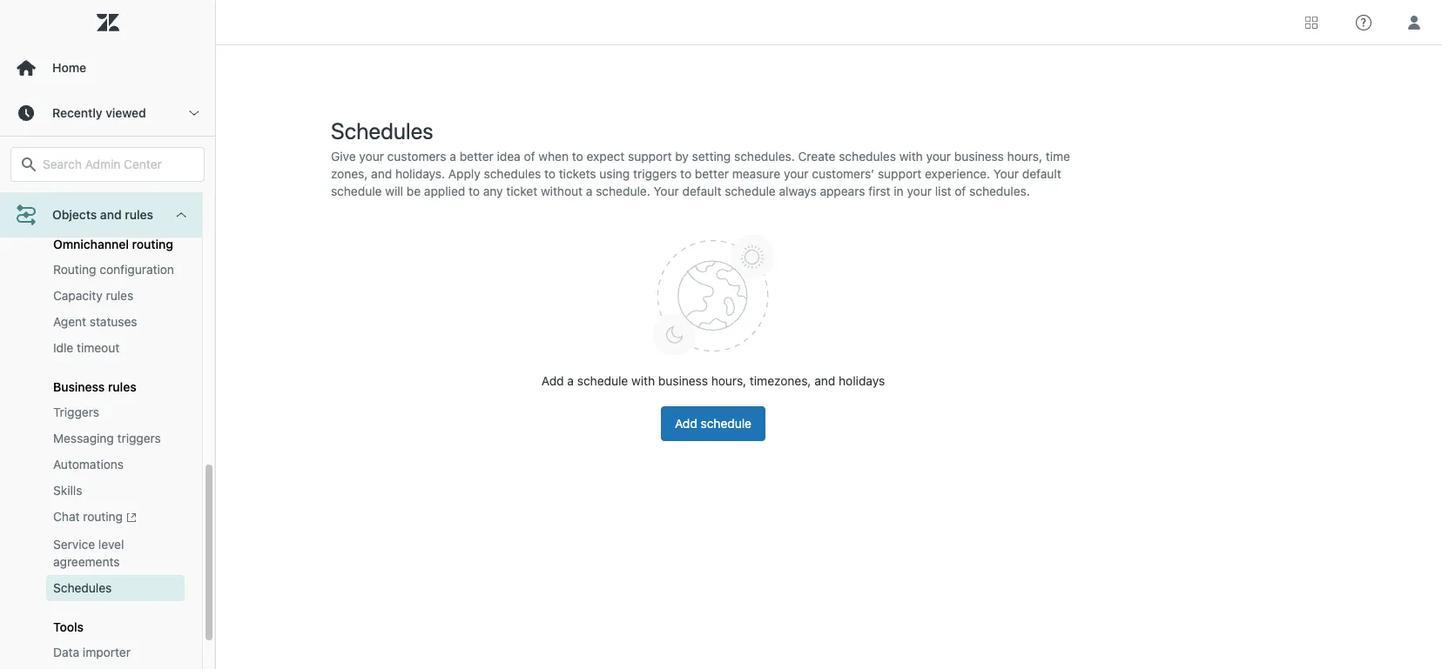 Task type: locate. For each thing, give the bounding box(es) containing it.
rules
[[125, 207, 153, 222], [106, 289, 133, 303], [108, 380, 136, 395]]

objects up omnichannel
[[52, 207, 97, 222]]

automations element
[[53, 457, 124, 474]]

objects element
[[53, 197, 97, 215]]

rules for capacity rules
[[106, 289, 133, 303]]

1 vertical spatial rules
[[106, 289, 133, 303]]

triggers element
[[53, 404, 99, 422]]

1 vertical spatial routing
[[83, 510, 123, 525]]

objects and rules button
[[0, 193, 202, 238]]

agent
[[53, 315, 86, 330]]

service level agreements element
[[53, 536, 178, 571]]

1 horizontal spatial routing
[[132, 237, 173, 252]]

idle timeout
[[53, 341, 120, 356]]

objects inside dropdown button
[[52, 207, 97, 222]]

tree containing objects
[[0, 193, 215, 670]]

tree
[[0, 193, 215, 670]]

capacity rules element
[[53, 288, 133, 305]]

None search field
[[2, 147, 213, 182]]

omnichannel routing element
[[53, 237, 173, 252]]

service level agreements link
[[46, 532, 185, 575]]

configuration
[[100, 262, 174, 277]]

home
[[52, 60, 86, 75]]

objects left "and"
[[53, 198, 97, 213]]

objects
[[53, 198, 97, 213], [52, 207, 97, 222]]

tools element
[[53, 620, 84, 635]]

0 vertical spatial routing
[[132, 237, 173, 252]]

messaging triggers element
[[53, 431, 161, 448]]

0 horizontal spatial routing
[[83, 510, 123, 525]]

and
[[100, 207, 122, 222]]

rules right "and"
[[125, 207, 153, 222]]

routing
[[132, 237, 173, 252], [83, 510, 123, 525]]

rules up triggers link
[[108, 380, 136, 395]]

0 vertical spatial rules
[[125, 207, 153, 222]]

tools
[[53, 620, 84, 635]]

routing
[[53, 262, 96, 277]]

objects for objects
[[53, 198, 97, 213]]

routing configuration
[[53, 262, 174, 277]]

idle timeout element
[[53, 340, 120, 357]]

chat routing
[[53, 510, 123, 525]]

2 vertical spatial rules
[[108, 380, 136, 395]]

objects and rules
[[52, 207, 153, 222]]

timeout
[[77, 341, 120, 356]]

chat routing element
[[53, 509, 137, 528]]

routing up "level"
[[83, 510, 123, 525]]

statuses
[[90, 315, 137, 330]]

triggers link
[[46, 400, 185, 426]]

routing up configuration
[[132, 237, 173, 252]]

rules down routing configuration link
[[106, 289, 133, 303]]

capacity rules
[[53, 289, 133, 303]]

capacity rules link
[[46, 283, 185, 310]]



Task type: vqa. For each thing, say whether or not it's contained in the screenshot.
Content on the left
no



Task type: describe. For each thing, give the bounding box(es) containing it.
rules inside dropdown button
[[125, 207, 153, 222]]

Search Admin Center field
[[43, 157, 193, 172]]

business
[[53, 380, 105, 395]]

routing for chat routing
[[83, 510, 123, 525]]

automations
[[53, 458, 124, 472]]

importer
[[83, 645, 131, 660]]

tree inside primary element
[[0, 193, 215, 670]]

agreements
[[53, 555, 120, 569]]

objects for objects and rules
[[52, 207, 97, 222]]

primary element
[[0, 0, 216, 670]]

skills
[[53, 484, 82, 499]]

routing for omnichannel routing
[[132, 237, 173, 252]]

business rules element
[[53, 380, 136, 395]]

agent statuses
[[53, 315, 137, 330]]

idle
[[53, 341, 73, 356]]

data importer link
[[46, 640, 185, 666]]

idle timeout link
[[46, 336, 185, 362]]

routing configuration link
[[46, 257, 185, 283]]

chat
[[53, 510, 80, 525]]

omnichannel routing
[[53, 237, 173, 252]]

user menu image
[[1403, 11, 1426, 34]]

home button
[[0, 45, 215, 91]]

data importer element
[[53, 644, 131, 662]]

automations link
[[46, 452, 185, 479]]

objects link
[[46, 193, 185, 219]]

skills element
[[53, 483, 82, 500]]

triggers
[[117, 431, 161, 446]]

schedules link
[[46, 575, 185, 602]]

recently
[[52, 105, 102, 120]]

none search field inside primary element
[[2, 147, 213, 182]]

omnichannel
[[53, 237, 129, 252]]

help image
[[1356, 14, 1372, 30]]

agent statuses link
[[46, 310, 185, 336]]

service level agreements
[[53, 537, 124, 569]]

messaging triggers
[[53, 431, 161, 446]]

routing configuration element
[[53, 262, 174, 279]]

rules for business rules
[[108, 380, 136, 395]]

skills link
[[46, 479, 185, 505]]

schedules element
[[53, 580, 112, 597]]

messaging triggers link
[[46, 426, 185, 452]]

capacity
[[53, 289, 103, 303]]

service
[[53, 537, 95, 552]]

data
[[53, 645, 79, 660]]

level
[[98, 537, 124, 552]]

schedules
[[53, 581, 112, 596]]

data importer
[[53, 645, 131, 660]]

recently viewed
[[52, 105, 146, 120]]

viewed
[[106, 105, 146, 120]]

business rules
[[53, 380, 136, 395]]

triggers
[[53, 405, 99, 420]]

chat routing link
[[46, 505, 185, 532]]

zendesk products image
[[1306, 16, 1318, 28]]

recently viewed button
[[0, 91, 215, 136]]

messaging
[[53, 431, 114, 446]]

agent statuses element
[[53, 314, 137, 331]]



